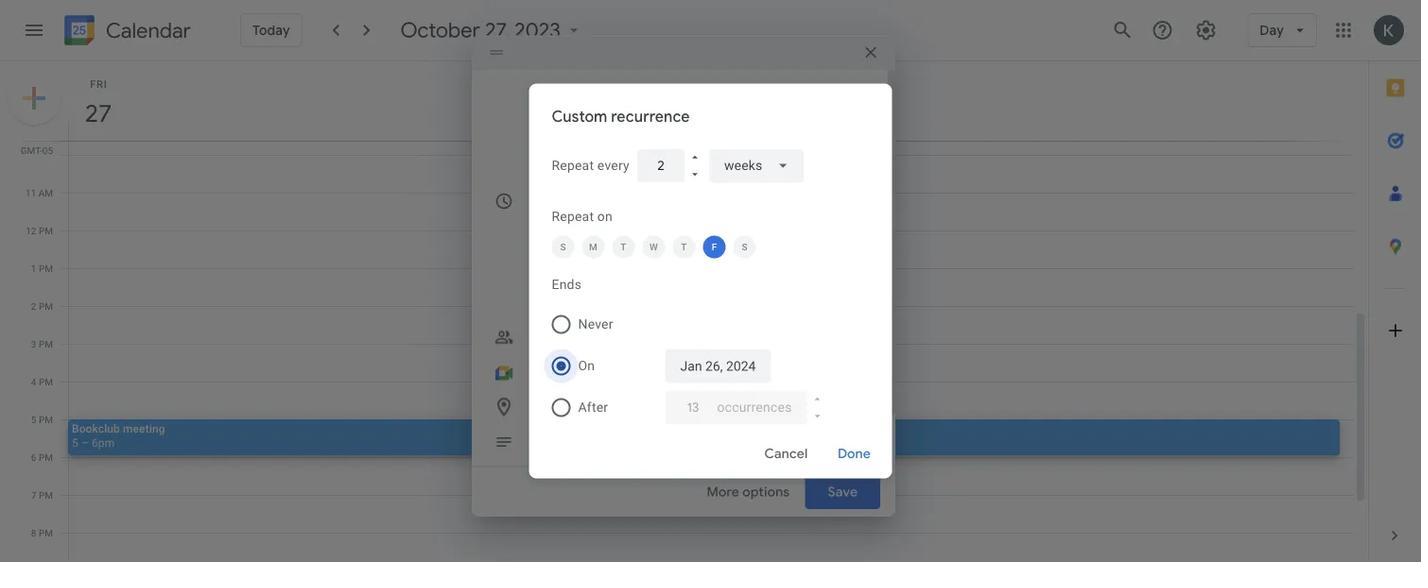 Task type: vqa. For each thing, say whether or not it's contained in the screenshot.
LIST
no



Task type: locate. For each thing, give the bounding box(es) containing it.
schedule
[[740, 143, 798, 160]]

0 horizontal spatial t
[[621, 242, 627, 253]]

today
[[252, 22, 290, 39]]

5
[[31, 414, 36, 426], [72, 436, 78, 450]]

4
[[31, 376, 36, 388]]

pm right 2
[[39, 301, 53, 312]]

time zone button
[[608, 218, 685, 252]]

repeat
[[552, 158, 594, 174], [552, 209, 594, 225]]

Occurrence count number field
[[680, 391, 706, 425]]

custom
[[552, 107, 608, 126]]

option group inside custom recurrence dialog
[[544, 304, 870, 429]]

pm right 8
[[39, 528, 53, 539]]

event
[[544, 143, 579, 160]]

8 pm
[[31, 528, 53, 539]]

s left day on the left top of the page
[[560, 242, 566, 253]]

custom recurrence dialog
[[529, 84, 892, 479]]

time zone
[[616, 227, 677, 243]]

7 pm
[[31, 490, 53, 501]]

t right "m" checkbox
[[621, 242, 627, 253]]

1 vertical spatial am
[[39, 187, 53, 199]]

pm for 3 pm
[[39, 339, 53, 350]]

pm up 6 pm
[[39, 414, 53, 426]]

3 pm from the top
[[39, 301, 53, 312]]

10
[[26, 149, 36, 161]]

4 pm from the top
[[39, 339, 53, 350]]

Wednesday checkbox
[[643, 236, 665, 259]]

meeting
[[123, 422, 165, 435]]

1 repeat from the top
[[552, 158, 594, 174]]

repeat every
[[552, 158, 630, 174]]

2 am from the top
[[39, 187, 53, 199]]

option group
[[544, 304, 870, 429]]

am right 10
[[39, 149, 53, 161]]

f
[[712, 242, 717, 253]]

t
[[621, 242, 627, 253], [681, 242, 687, 253]]

05
[[42, 145, 53, 156]]

s for saturday "checkbox"
[[742, 242, 748, 253]]

1 t from the left
[[621, 242, 627, 253]]

time
[[616, 227, 646, 243]]

tab list
[[1369, 61, 1421, 510], [487, 135, 873, 169]]

Monday checkbox
[[582, 236, 605, 259]]

every
[[598, 158, 630, 174]]

None field
[[709, 149, 804, 183]]

after
[[578, 400, 608, 416]]

2 pm from the top
[[39, 263, 53, 274]]

1 pm from the top
[[39, 225, 53, 236]]

pm right 1
[[39, 263, 53, 274]]

pm
[[39, 225, 53, 236], [39, 263, 53, 274], [39, 301, 53, 312], [39, 339, 53, 350], [39, 376, 53, 388], [39, 414, 53, 426], [39, 452, 53, 463], [39, 490, 53, 501], [39, 528, 53, 539]]

pm right the 3
[[39, 339, 53, 350]]

1 vertical spatial 5
[[72, 436, 78, 450]]

8 pm from the top
[[39, 490, 53, 501]]

option group containing never
[[544, 304, 870, 429]]

am
[[39, 149, 53, 161], [39, 187, 53, 199]]

0 vertical spatial am
[[39, 149, 53, 161]]

1 vertical spatial repeat
[[552, 209, 594, 225]]

2 t from the left
[[681, 242, 687, 253]]

12 pm
[[26, 225, 53, 236]]

pm for 8 pm
[[39, 528, 53, 539]]

s
[[560, 242, 566, 253], [742, 242, 748, 253]]

9 pm from the top
[[39, 528, 53, 539]]

6 pm from the top
[[39, 414, 53, 426]]

5 pm from the top
[[39, 376, 53, 388]]

s right friday "checkbox"
[[742, 242, 748, 253]]

gmt-
[[21, 145, 42, 156]]

event button
[[536, 135, 587, 169]]

cancel
[[765, 446, 808, 463]]

on
[[598, 209, 613, 225]]

appointment schedule
[[653, 143, 798, 160]]

column header
[[68, 61, 1353, 141]]

pm for 1 pm
[[39, 263, 53, 274]]

5 down 4
[[31, 414, 36, 426]]

appointment schedule button
[[645, 135, 842, 169]]

t inside t checkbox
[[621, 242, 627, 253]]

pm right 7
[[39, 490, 53, 501]]

7
[[31, 490, 36, 501]]

am right 11
[[39, 187, 53, 199]]

1 horizontal spatial t
[[681, 242, 687, 253]]

0 horizontal spatial tab list
[[487, 135, 873, 169]]

0 vertical spatial repeat
[[552, 158, 594, 174]]

t inside t checkbox
[[681, 242, 687, 253]]

5 inside 'bookclub meeting 5 – 6pm'
[[72, 436, 78, 450]]

pm right 4
[[39, 376, 53, 388]]

0 horizontal spatial 5
[[31, 414, 36, 426]]

11
[[26, 187, 36, 199]]

calendar
[[106, 17, 191, 44]]

calendar element
[[61, 11, 191, 53]]

grid
[[0, 61, 1368, 563]]

0 horizontal spatial s
[[560, 242, 566, 253]]

repeat for repeat every
[[552, 158, 594, 174]]

custom recurrence
[[552, 107, 690, 126]]

t right zone on the left of the page
[[681, 242, 687, 253]]

s inside checkbox
[[560, 242, 566, 253]]

repeat left 'every'
[[552, 158, 594, 174]]

2 s from the left
[[742, 242, 748, 253]]

pm right 12
[[39, 225, 53, 236]]

1 am from the top
[[39, 149, 53, 161]]

1 s from the left
[[560, 242, 566, 253]]

1 horizontal spatial 5
[[72, 436, 78, 450]]

1
[[31, 263, 36, 274]]

s inside "checkbox"
[[742, 242, 748, 253]]

october
[[401, 17, 480, 43]]

2 repeat from the top
[[552, 209, 594, 225]]

t for t checkbox
[[681, 242, 687, 253]]

repeat up all
[[552, 209, 594, 225]]

1 horizontal spatial s
[[742, 242, 748, 253]]

5 left "–" at bottom
[[72, 436, 78, 450]]

done
[[838, 446, 871, 463]]

7 pm from the top
[[39, 452, 53, 463]]

pm for 4 pm
[[39, 376, 53, 388]]

find a time
[[536, 294, 605, 311]]

pm right 6 at left bottom
[[39, 452, 53, 463]]



Task type: describe. For each thing, give the bounding box(es) containing it.
am for 11 am
[[39, 187, 53, 199]]

Tuesday checkbox
[[612, 236, 635, 259]]

am for 10 am
[[39, 149, 53, 161]]

1 pm
[[31, 263, 53, 274]]

day
[[580, 227, 601, 243]]

all
[[562, 227, 577, 243]]

Weeks to repeat number field
[[652, 149, 669, 183]]

m
[[589, 242, 598, 253]]

calendar heading
[[102, 17, 191, 44]]

3 pm
[[31, 339, 53, 350]]

2
[[31, 301, 36, 312]]

pm for 5 pm
[[39, 414, 53, 426]]

grid containing bookclub meeting
[[0, 61, 1368, 563]]

appointment
[[653, 143, 737, 160]]

1 horizontal spatial tab list
[[1369, 61, 1421, 510]]

today button
[[240, 13, 302, 47]]

zone
[[649, 227, 677, 243]]

october 27, 2023 button
[[393, 17, 591, 43]]

6 pm
[[31, 452, 53, 463]]

time
[[577, 294, 605, 311]]

repeat for repeat on
[[552, 209, 594, 225]]

pm for 6 pm
[[39, 452, 53, 463]]

0 vertical spatial 5
[[31, 414, 36, 426]]

8
[[31, 528, 36, 539]]

4 pm
[[31, 376, 53, 388]]

11 am
[[26, 187, 53, 199]]

pm for 12 pm
[[39, 225, 53, 236]]

tab list containing event
[[487, 135, 873, 169]]

Date on which the recurrence ends text field
[[680, 349, 756, 383]]

Thursday checkbox
[[673, 236, 696, 259]]

repeat on
[[552, 209, 613, 225]]

Sunday checkbox
[[552, 236, 574, 259]]

6
[[31, 452, 36, 463]]

5 pm
[[31, 414, 53, 426]]

3
[[31, 339, 36, 350]]

support image
[[1151, 19, 1174, 42]]

find
[[536, 294, 563, 311]]

10 am
[[26, 149, 53, 161]]

find a time button
[[529, 286, 613, 320]]

Friday checkbox
[[703, 236, 726, 259]]

bookclub meeting 5 – 6pm
[[72, 422, 165, 450]]

bookclub
[[72, 422, 120, 435]]

6pm
[[92, 436, 115, 450]]

s for s checkbox
[[560, 242, 566, 253]]

on
[[578, 358, 595, 374]]

Saturday checkbox
[[733, 236, 756, 259]]

ends
[[552, 277, 582, 293]]

all day
[[562, 227, 601, 243]]

pm for 2 pm
[[39, 301, 53, 312]]

recurrence
[[611, 107, 690, 126]]

12
[[26, 225, 36, 236]]

w
[[650, 242, 658, 253]]

–
[[81, 436, 89, 450]]

a
[[566, 294, 574, 311]]

27,
[[485, 17, 510, 43]]

none field inside custom recurrence dialog
[[709, 149, 804, 183]]

2023
[[515, 17, 561, 43]]

t for t checkbox
[[621, 242, 627, 253]]

Add title text field
[[536, 88, 873, 117]]

cancel button
[[756, 432, 817, 477]]

gmt-05
[[21, 145, 53, 156]]

pm for 7 pm
[[39, 490, 53, 501]]

october 27, 2023
[[401, 17, 561, 43]]

never
[[578, 317, 613, 332]]

done button
[[824, 432, 885, 477]]

2 pm
[[31, 301, 53, 312]]



